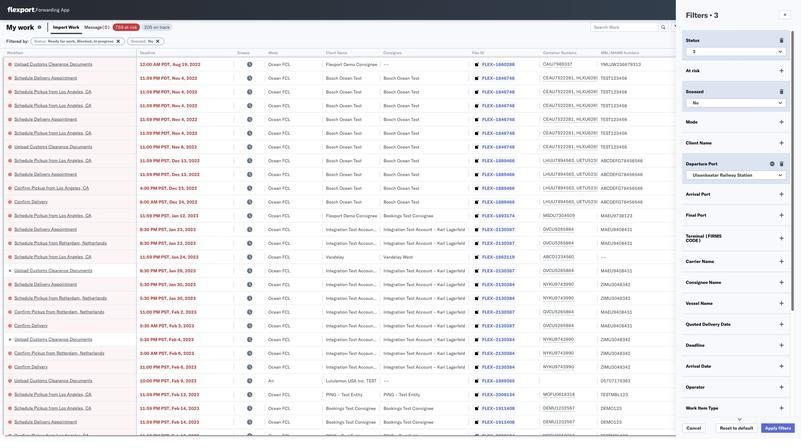 Task type: vqa. For each thing, say whether or not it's contained in the screenshot.


Task type: locate. For each thing, give the bounding box(es) containing it.
2 8:30 pm pst, jan 23, 2023 from the top
[[140, 241, 196, 246]]

2 11:59 from the top
[[140, 89, 152, 95]]

3 confirm delivery link from the top
[[14, 364, 48, 370]]

5:30 up "3:00"
[[140, 337, 149, 343]]

maeu9408431 for confirm pickup from rotterdam, netherlands
[[601, 310, 633, 315]]

lhuu7894563, for confirm delivery
[[543, 199, 576, 205]]

pst, down 10:00 pm pst, feb 9, 2023
[[161, 392, 171, 398]]

1 vertical spatial 1911408
[[496, 420, 515, 425]]

schedule pickup from rotterdam, netherlands for 5:30 pm pst, jan 30, 2023
[[14, 295, 107, 301]]

0 vertical spatial arrival
[[686, 192, 701, 197]]

vandelay
[[326, 254, 344, 260], [384, 254, 402, 260]]

am
[[153, 62, 160, 67], [151, 199, 158, 205], [151, 323, 158, 329], [151, 351, 158, 356]]

abcdefg78456546 for schedule pickup from los angeles, ca
[[601, 158, 643, 164]]

gvcu5265864 for confirm pickup from rotterdam, netherlands
[[543, 309, 574, 315]]

1 vertical spatial client
[[686, 140, 699, 146]]

17 ocean fcl from the top
[[269, 282, 290, 288]]

4 abcdefg78456546 from the top
[[601, 199, 643, 205]]

2022 for upload customs clearance documents 'link' associated with 11:00
[[186, 144, 197, 150]]

0 vertical spatial agent
[[768, 227, 780, 232]]

0 vertical spatial 23,
[[178, 186, 185, 191]]

1 vertical spatial snoozed
[[686, 89, 704, 95]]

nov
[[172, 75, 180, 81], [172, 89, 180, 95], [172, 103, 180, 108], [172, 117, 180, 122], [172, 130, 180, 136], [172, 144, 180, 150]]

destination up assignment
[[755, 406, 778, 412]]

dec down 11:00 pm pst, nov 8, 2022
[[172, 158, 180, 164]]

fcl
[[283, 62, 290, 67], [283, 75, 290, 81], [283, 89, 290, 95], [283, 103, 290, 108], [283, 117, 290, 122], [283, 130, 290, 136], [283, 144, 290, 150], [283, 158, 290, 164], [283, 172, 290, 177], [283, 186, 290, 191], [283, 199, 290, 205], [283, 213, 290, 219], [283, 227, 290, 232], [283, 241, 290, 246], [283, 254, 290, 260], [283, 268, 290, 274], [283, 282, 290, 288], [283, 296, 290, 301], [283, 310, 290, 315], [283, 323, 290, 329], [283, 337, 290, 343], [283, 351, 290, 356], [283, 365, 290, 370], [283, 392, 290, 398], [283, 406, 290, 412], [283, 420, 290, 425], [283, 434, 290, 439]]

jaehyung for --
[[712, 254, 730, 260]]

abcdefg78456546
[[601, 158, 643, 164], [601, 172, 643, 177], [601, 186, 643, 191], [601, 199, 643, 205]]

1 vertical spatial confirm pickup from rotterdam, netherlands link
[[14, 350, 104, 356]]

0 vertical spatial schedule pickup from rotterdam, netherlands button
[[14, 240, 107, 247]]

5 hlxu6269489, from the top
[[577, 130, 609, 136]]

gvcu5265864 for confirm delivery
[[543, 323, 574, 329]]

client
[[326, 50, 336, 55], [686, 140, 699, 146]]

2 vertical spatial 23,
[[177, 241, 184, 246]]

on
[[154, 24, 159, 30]]

dec for schedule pickup from los angeles, ca
[[172, 158, 180, 164]]

1 horizontal spatial mode
[[686, 119, 698, 125]]

lhuu7894563, uetu5238478 for schedule pickup from los angeles, ca
[[543, 158, 607, 163]]

3 omkar savant from the top
[[712, 103, 740, 108]]

destination down origin
[[755, 254, 778, 260]]

forwarding app link
[[8, 7, 69, 13]]

1 horizontal spatial risk
[[692, 68, 700, 74]]

0 vertical spatial date
[[721, 322, 731, 328]]

2 confirm delivery button from the top
[[14, 323, 48, 330]]

1 vertical spatial confirm pickup from los angeles, ca
[[14, 433, 89, 439]]

destination for --
[[755, 254, 778, 260]]

uetu5238478 for schedule pickup from los angeles, ca
[[577, 158, 607, 163]]

demo123 for jaehyung choi - test destination agent
[[601, 406, 622, 412]]

2023 down 12,
[[185, 227, 196, 232]]

customs
[[30, 61, 47, 67], [30, 144, 47, 150], [30, 268, 47, 274], [30, 337, 47, 342], [30, 378, 47, 384]]

5:30 pm pst, jan 30, 2023 up 11:00 pm pst, feb 2, 2023
[[140, 296, 196, 301]]

11:00
[[140, 144, 152, 150], [140, 310, 152, 315], [140, 365, 152, 370]]

2 confirm pickup from los angeles, ca link from the top
[[14, 433, 89, 439]]

jan
[[172, 213, 179, 219], [169, 227, 176, 232], [169, 241, 176, 246], [172, 254, 179, 260], [169, 268, 176, 274], [169, 282, 176, 288], [169, 296, 176, 301]]

1 vertical spatial arrival
[[686, 364, 701, 369]]

operator down the exception
[[712, 50, 727, 55]]

30,
[[177, 282, 184, 288], [177, 296, 184, 301]]

2023 right 9,
[[186, 378, 197, 384]]

1 horizontal spatial work
[[686, 406, 697, 411]]

1 vertical spatial confirm pickup from los angeles, ca link
[[14, 433, 89, 439]]

1 vertical spatial testmbl123
[[601, 434, 629, 439]]

flex-1889466 for confirm delivery
[[483, 199, 515, 205]]

11 flex- from the top
[[483, 199, 496, 205]]

2 confirm pickup from los angeles, ca from the top
[[14, 433, 89, 439]]

1 vertical spatial destination
[[755, 406, 778, 412]]

resize handle column header for workitem
[[129, 49, 136, 440]]

netherlands for 8:30 pm pst, jan 23, 2023
[[82, 240, 107, 246]]

flex-2130384 button
[[473, 280, 516, 289], [473, 280, 516, 289], [473, 294, 516, 303], [473, 294, 516, 303], [473, 336, 516, 344], [473, 336, 516, 344], [473, 349, 516, 358], [473, 349, 516, 358], [473, 363, 516, 372], [473, 363, 516, 372]]

clearance for 12:00 am pdt, aug 19, 2022
[[49, 61, 69, 67]]

0 horizontal spatial deadline
[[140, 50, 155, 55]]

2 schedule from the top
[[14, 89, 33, 94]]

2 resize handle column header from the left
[[227, 49, 234, 440]]

0 vertical spatial demo123
[[601, 406, 622, 412]]

date
[[721, 322, 731, 328], [702, 364, 712, 369]]

choi left origin
[[732, 227, 741, 232]]

numbers inside 'button'
[[624, 50, 639, 55]]

0 vertical spatial 11:59 pm pst, feb 14, 2023
[[140, 406, 199, 412]]

1 vertical spatial 8:30
[[140, 241, 149, 246]]

2 vertical spatial 8:30
[[140, 268, 149, 274]]

schedule delivery appointment for 11:59 pm pdt, nov 4, 2022
[[14, 116, 77, 122]]

schedule for schedule delivery appointment 'button' for 11:59 pm pst, dec 13, 2022
[[14, 171, 33, 177]]

confirm pickup from los angeles, ca
[[14, 185, 89, 191], [14, 433, 89, 439]]

1 vertical spatial 8:30 pm pst, jan 23, 2023
[[140, 241, 196, 246]]

port up ulaanbaatar at top
[[709, 161, 718, 167]]

30, down 28,
[[177, 282, 184, 288]]

2 vandelay from the left
[[384, 254, 402, 260]]

3 up "at risk" at the right
[[693, 49, 696, 54]]

port right final
[[698, 213, 707, 218]]

departure
[[686, 161, 708, 167]]

0 horizontal spatial client
[[326, 50, 336, 55]]

11:59 pm pdt, nov 4, 2022
[[140, 75, 197, 81], [140, 89, 197, 95], [140, 103, 197, 108], [140, 117, 197, 122], [140, 130, 197, 136]]

bosch ocean test
[[326, 75, 362, 81], [384, 75, 420, 81], [326, 89, 362, 95], [384, 89, 420, 95], [326, 103, 362, 108], [384, 103, 420, 108], [326, 117, 362, 122], [384, 117, 420, 122], [326, 130, 362, 136], [384, 130, 420, 136], [326, 144, 362, 150], [384, 144, 420, 150], [326, 158, 362, 164], [384, 158, 420, 164], [326, 172, 362, 177], [384, 172, 420, 177], [326, 186, 362, 191], [384, 186, 420, 191], [326, 199, 362, 205], [384, 199, 420, 205]]

6, up 11:00 pm pst, feb 6, 2023
[[178, 351, 182, 356]]

schedule delivery appointment for 11:59 pm pst, feb 14, 2023
[[14, 419, 77, 425]]

zimu3048342
[[601, 282, 631, 288], [601, 296, 631, 301], [601, 337, 631, 343], [601, 351, 631, 356], [601, 365, 631, 370]]

2130387 for confirm delivery
[[496, 323, 515, 329]]

14, up 16,
[[181, 420, 187, 425]]

13 ocean fcl from the top
[[269, 227, 290, 232]]

schedule pickup from los angeles, ca link for fourth schedule pickup from los angeles, ca button from the bottom
[[14, 212, 91, 219]]

actions
[[770, 50, 783, 55]]

6 confirm from the top
[[14, 364, 30, 370]]

11:59 pm pst, feb 14, 2023
[[140, 406, 199, 412], [140, 420, 199, 425]]

2006134
[[496, 392, 515, 398], [496, 434, 515, 439]]

0 vertical spatial 2006134
[[496, 392, 515, 398]]

1 vertical spatial jaehyung
[[712, 254, 730, 260]]

0 vertical spatial confirm pickup from rotterdam, netherlands link
[[14, 309, 104, 315]]

rotterdam, for 5:30 pm pst, jan 30, 2023
[[59, 295, 81, 301]]

test123456 for schedule pickup from los angeles, ca link for second schedule pickup from los angeles, ca button from the top
[[601, 103, 628, 108]]

demo123 for test 20 wi team assignment
[[601, 420, 622, 425]]

upload customs clearance documents button for 11:00 pm pst, nov 8, 2022
[[14, 144, 92, 150]]

schedule delivery appointment link for 11:59 pm pdt, nov 4, 2022
[[14, 116, 77, 122]]

0 vertical spatial confirm delivery link
[[14, 199, 48, 205]]

11 resize handle column header from the left
[[786, 49, 793, 440]]

cancel button
[[683, 424, 706, 433]]

0 vertical spatial deadline
[[140, 50, 155, 55]]

4 2130387 from the top
[[496, 310, 515, 315]]

ocean fcl
[[269, 62, 290, 67], [269, 75, 290, 81], [269, 89, 290, 95], [269, 103, 290, 108], [269, 117, 290, 122], [269, 130, 290, 136], [269, 144, 290, 150], [269, 158, 290, 164], [269, 172, 290, 177], [269, 186, 290, 191], [269, 199, 290, 205], [269, 213, 290, 219], [269, 227, 290, 232], [269, 241, 290, 246], [269, 254, 290, 260], [269, 268, 290, 274], [269, 282, 290, 288], [269, 296, 290, 301], [269, 310, 290, 315], [269, 323, 290, 329], [269, 337, 290, 343], [269, 351, 290, 356], [269, 365, 290, 370], [269, 392, 290, 398], [269, 406, 290, 412], [269, 420, 290, 425], [269, 434, 290, 439]]

snoozed
[[131, 39, 145, 43], [686, 89, 704, 95]]

2 vertical spatial --
[[384, 378, 389, 384]]

savant for schedule pickup from los angeles, ca
[[726, 103, 740, 108]]

3,
[[178, 323, 182, 329]]

risk right the at
[[692, 68, 700, 74]]

0 vertical spatial 14,
[[181, 406, 187, 412]]

netherlands
[[82, 240, 107, 246], [82, 295, 107, 301], [80, 309, 104, 315], [80, 351, 104, 356]]

flexport. image
[[8, 7, 36, 13]]

1 11:00 from the top
[[140, 144, 152, 150]]

flex-1911408
[[483, 406, 515, 412], [483, 420, 515, 425]]

customs for 10:00 pm pst, feb 9, 2023
[[30, 378, 47, 384]]

2 11:59 pm pst, feb 14, 2023 from the top
[[140, 420, 199, 425]]

0 vertical spatial operator
[[712, 50, 727, 55]]

documents
[[70, 61, 92, 67], [70, 144, 92, 150], [70, 268, 92, 274], [70, 337, 92, 342], [70, 378, 92, 384]]

status for status : ready for work, blocked, in progress
[[34, 39, 45, 43]]

5 schedule pickup from los angeles, ca link from the top
[[14, 212, 91, 219]]

0 vertical spatial schedule pickup from rotterdam, netherlands
[[14, 240, 107, 246]]

1 horizontal spatial numbers
[[624, 50, 639, 55]]

choi down jaehyung choi - test origin agent
[[732, 254, 741, 260]]

work right the import
[[68, 24, 79, 30]]

hlxu6269489,
[[577, 75, 609, 81], [577, 89, 609, 95], [577, 103, 609, 108], [577, 116, 609, 122], [577, 130, 609, 136], [577, 144, 609, 150]]

1 vertical spatial mode
[[686, 119, 698, 125]]

3 11:00 from the top
[[140, 365, 152, 370]]

16 schedule from the top
[[14, 419, 33, 425]]

1 horizontal spatial client name
[[686, 140, 712, 146]]

1 vertical spatial deadline
[[686, 343, 705, 349]]

omkar savant for upload customs clearance documents
[[712, 62, 740, 67]]

choi up team
[[732, 406, 741, 412]]

1 uetu5238478 from the top
[[577, 158, 607, 163]]

lhuu7894563, uetu5238478 for confirm delivery
[[543, 199, 607, 205]]

reset
[[720, 426, 732, 431]]

schedule pickup from los angeles, ca link for sixth schedule pickup from los angeles, ca button from the top of the page
[[14, 254, 91, 260]]

1 horizontal spatial vandelay
[[384, 254, 402, 260]]

mode inside button
[[269, 50, 278, 55]]

am right "3:00"
[[151, 351, 158, 356]]

schedule for eighth schedule pickup from los angeles, ca button from the top
[[14, 406, 33, 411]]

1 vertical spatial upload customs clearance documents button
[[14, 144, 92, 150]]

1 confirm delivery button from the top
[[14, 199, 48, 206]]

1 vertical spatial confirm delivery link
[[14, 323, 48, 329]]

2023 up the "11:59 pm pst, jan 24, 2023"
[[185, 241, 196, 246]]

0 vertical spatial 6,
[[178, 351, 182, 356]]

schedule delivery appointment link for 11:59 pm pst, feb 14, 2023
[[14, 419, 77, 425]]

2 vertical spatial omkar
[[712, 103, 725, 108]]

2 omkar savant from the top
[[712, 75, 740, 81]]

1 vertical spatial 11:00
[[140, 310, 152, 315]]

flex-
[[483, 62, 496, 67], [483, 75, 496, 81], [483, 89, 496, 95], [483, 103, 496, 108], [483, 117, 496, 122], [483, 130, 496, 136], [483, 144, 496, 150], [483, 158, 496, 164], [483, 172, 496, 177], [483, 186, 496, 191], [483, 199, 496, 205], [483, 213, 496, 219], [483, 227, 496, 232], [483, 241, 496, 246], [483, 254, 496, 260], [483, 268, 496, 274], [483, 282, 496, 288], [483, 296, 496, 301], [483, 310, 496, 315], [483, 323, 496, 329], [483, 337, 496, 343], [483, 351, 496, 356], [483, 365, 496, 370], [483, 378, 496, 384], [483, 392, 496, 398], [483, 406, 496, 412], [483, 420, 496, 425], [483, 434, 496, 439]]

4,
[[181, 75, 185, 81], [181, 89, 185, 95], [181, 103, 185, 108], [181, 117, 185, 122], [181, 130, 185, 136], [178, 337, 182, 343]]

2023 up 3:00 am pst, feb 6, 2023
[[183, 337, 194, 343]]

Search Work text field
[[591, 22, 659, 32]]

delivery for 8:30 pm pst, jan 23, 2023
[[34, 227, 50, 232]]

6 schedule pickup from los angeles, ca from the top
[[14, 254, 91, 260]]

file
[[694, 24, 702, 30]]

arrival for arrival date
[[686, 364, 701, 369]]

lhuu7894563, uetu5238478
[[543, 158, 607, 163], [543, 172, 607, 177], [543, 185, 607, 191], [543, 199, 607, 205]]

confirm pickup from los angeles, ca link
[[14, 185, 89, 191], [14, 433, 89, 439]]

filtered by:
[[6, 38, 29, 44]]

3 upload customs clearance documents from the top
[[14, 268, 92, 274]]

abcdefg78456546 for schedule delivery appointment
[[601, 172, 643, 177]]

11:59 pm pst, dec 13, 2022 for schedule delivery appointment
[[140, 172, 200, 177]]

30, up 2,
[[177, 296, 184, 301]]

0 vertical spatial --
[[384, 62, 389, 67]]

1 vertical spatial 11:59 pm pst, feb 14, 2023
[[140, 420, 199, 425]]

1 omkar savant from the top
[[712, 62, 740, 67]]

3 schedule delivery appointment from the top
[[14, 171, 77, 177]]

1 vertical spatial choi
[[732, 254, 741, 260]]

jaehyung choi - test destination agent
[[712, 254, 791, 260], [712, 406, 791, 412]]

2 8:30 from the top
[[140, 241, 149, 246]]

2 vertical spatial upload customs clearance documents button
[[14, 378, 92, 385]]

pst, left 8,
[[161, 144, 171, 150]]

1 vertical spatial jaehyung choi - test destination agent
[[712, 406, 791, 412]]

jaehyung down (firms
[[712, 254, 730, 260]]

bookings
[[384, 213, 402, 219], [326, 406, 345, 412], [384, 406, 402, 412], [326, 420, 345, 425], [384, 420, 402, 425]]

6, up 9,
[[181, 365, 185, 370]]

4 appointment from the top
[[51, 227, 77, 232]]

no button
[[686, 98, 787, 108]]

8 resize handle column header from the left
[[590, 49, 598, 440]]

1 confirm from the top
[[14, 185, 30, 191]]

: down 205
[[145, 39, 147, 43]]

2 ceau7522281, hlxu6269489, hlxu8034992 from the top
[[543, 89, 641, 95]]

3 lhuu7894563, uetu5238478 from the top
[[543, 185, 607, 191]]

5 upload customs clearance documents link from the top
[[14, 378, 92, 384]]

1 vertical spatial omkar savant
[[712, 75, 740, 81]]

delivery
[[34, 75, 50, 81], [34, 116, 50, 122], [34, 171, 50, 177], [32, 199, 48, 205], [34, 227, 50, 232], [34, 282, 50, 287], [703, 322, 720, 328], [32, 323, 48, 329], [32, 364, 48, 370], [34, 419, 50, 425]]

3
[[714, 10, 719, 20], [693, 49, 696, 54]]

1 vertical spatial work
[[686, 406, 697, 411]]

deadline down the quoted
[[686, 343, 705, 349]]

4 maeu9408431 from the top
[[601, 310, 633, 315]]

1 vertical spatial flexport
[[326, 213, 343, 219]]

5:30 pm pst, jan 30, 2023 down 8:30 pm pst, jan 28, 2023
[[140, 282, 196, 288]]

1 5:30 pm pst, jan 30, 2023 from the top
[[140, 282, 196, 288]]

1 ceau7522281, hlxu6269489, hlxu8034992 from the top
[[543, 75, 641, 81]]

8:30 up the "11:59 pm pst, jan 24, 2023"
[[140, 241, 149, 246]]

flex-2130387 for confirm delivery
[[483, 323, 515, 329]]

feb down the 5:30 am pst, feb 3, 2023
[[169, 337, 177, 343]]

flex-1889466 for schedule pickup from los angeles, ca
[[483, 158, 515, 164]]

8:30
[[140, 227, 149, 232], [140, 241, 149, 246], [140, 268, 149, 274]]

1 schedule delivery appointment button from the top
[[14, 75, 77, 82]]

3 schedule delivery appointment button from the top
[[14, 171, 77, 178]]

schedule pickup from rotterdam, netherlands link
[[14, 240, 107, 246], [14, 295, 107, 301]]

2 flex-2006134 from the top
[[483, 434, 515, 439]]

choi for demo123
[[732, 406, 741, 412]]

1 choi from the top
[[732, 227, 741, 232]]

ocean
[[269, 62, 281, 67], [269, 75, 281, 81], [340, 75, 353, 81], [397, 75, 410, 81], [269, 89, 281, 95], [340, 89, 353, 95], [397, 89, 410, 95], [269, 103, 281, 108], [340, 103, 353, 108], [397, 103, 410, 108], [269, 117, 281, 122], [340, 117, 353, 122], [397, 117, 410, 122], [269, 130, 281, 136], [340, 130, 353, 136], [397, 130, 410, 136], [269, 144, 281, 150], [340, 144, 353, 150], [397, 144, 410, 150], [269, 158, 281, 164], [340, 158, 353, 164], [397, 158, 410, 164], [269, 172, 281, 177], [340, 172, 353, 177], [397, 172, 410, 177], [269, 186, 281, 191], [340, 186, 353, 191], [397, 186, 410, 191], [269, 199, 281, 205], [340, 199, 353, 205], [397, 199, 410, 205], [269, 213, 281, 219], [269, 227, 281, 232], [269, 241, 281, 246], [269, 254, 281, 260], [269, 268, 281, 274], [269, 282, 281, 288], [269, 296, 281, 301], [269, 310, 281, 315], [269, 323, 281, 329], [269, 337, 281, 343], [269, 351, 281, 356], [269, 365, 281, 370], [269, 392, 281, 398], [269, 406, 281, 412], [269, 420, 281, 425], [269, 434, 281, 439]]

Search Shipments (/) text field
[[682, 5, 742, 15]]

4 fcl from the top
[[283, 103, 290, 108]]

schedule for schedule pickup from rotterdam, netherlands button for 8:30 pm pst, jan 23, 2023
[[14, 240, 33, 246]]

pst, left 16,
[[161, 434, 171, 439]]

23, for schedule pickup from rotterdam, netherlands
[[177, 241, 184, 246]]

6 fcl from the top
[[283, 130, 290, 136]]

am right the 6:00
[[151, 199, 158, 205]]

4 lhuu7894563, from the top
[[543, 199, 576, 205]]

5:30 pm pst, jan 30, 2023
[[140, 282, 196, 288], [140, 296, 196, 301]]

confirm
[[14, 185, 30, 191], [14, 199, 30, 205], [14, 309, 30, 315], [14, 323, 30, 329], [14, 351, 30, 356], [14, 364, 30, 370], [14, 433, 30, 439]]

0 horizontal spatial snoozed
[[131, 39, 145, 43]]

24, up 12,
[[179, 199, 186, 205]]

1 vertical spatial client name
[[686, 140, 712, 146]]

1 vertical spatial risk
[[692, 68, 700, 74]]

13, down 9,
[[181, 392, 187, 398]]

schedule delivery appointment link for 8:30 pm pst, jan 23, 2023
[[14, 226, 77, 232]]

resize handle column header for consignee
[[462, 49, 469, 440]]

1 jaehyung choi - test destination agent from the top
[[712, 254, 791, 260]]

demu1232567
[[543, 406, 575, 411], [543, 420, 575, 425]]

dec up 11:59 pm pst, jan 12, 2023
[[169, 199, 178, 205]]

deadline inside button
[[140, 50, 155, 55]]

am right 12:00
[[153, 62, 160, 67]]

confirm pickup from los angeles, ca button
[[14, 185, 89, 192], [14, 433, 89, 440]]

numbers up caiu7969337 at the right top of page
[[561, 50, 577, 55]]

14, down 11:59 pm pst, feb 13, 2023
[[181, 406, 187, 412]]

0 vertical spatial 13,
[[181, 158, 188, 164]]

jan left 28,
[[169, 268, 176, 274]]

confirm pickup from rotterdam, netherlands
[[14, 309, 104, 315], [14, 351, 104, 356]]

schedule delivery appointment for 11:59 pm pst, dec 13, 2022
[[14, 171, 77, 177]]

flex-1889466
[[483, 158, 515, 164], [483, 172, 515, 177], [483, 186, 515, 191], [483, 199, 515, 205]]

status for status
[[686, 38, 700, 43]]

1 vertical spatial flexport demo consignee
[[326, 213, 377, 219]]

0 vertical spatial confirm pickup from rotterdam, netherlands
[[14, 309, 104, 315]]

0 vertical spatial work
[[68, 24, 79, 30]]

no
[[148, 39, 153, 43], [693, 100, 699, 106]]

11:59 pm pst, dec 13, 2022 down 11:00 pm pst, nov 8, 2022
[[140, 158, 200, 164]]

integration test account - karl lagerfeld
[[326, 227, 408, 232], [384, 227, 465, 232], [326, 241, 408, 246], [384, 241, 465, 246], [326, 268, 408, 274], [384, 268, 465, 274], [326, 282, 408, 288], [384, 282, 465, 288], [326, 296, 408, 301], [384, 296, 465, 301], [326, 310, 408, 315], [384, 310, 465, 315], [326, 323, 408, 329], [384, 323, 465, 329], [326, 337, 408, 343], [384, 337, 465, 343], [326, 351, 408, 356], [384, 351, 465, 356], [326, 365, 408, 370], [384, 365, 465, 370]]

1 horizontal spatial 3
[[714, 10, 719, 20]]

dec for schedule delivery appointment
[[172, 172, 180, 177]]

resize handle column header
[[129, 49, 136, 440], [227, 49, 234, 440], [258, 49, 265, 440], [316, 49, 323, 440], [373, 49, 381, 440], [462, 49, 469, 440], [533, 49, 540, 440], [590, 49, 598, 440], [701, 49, 709, 440], [759, 49, 767, 440], [786, 49, 793, 440]]

2 schedule pickup from rotterdam, netherlands button from the top
[[14, 295, 107, 302]]

11:59 pm pst, dec 13, 2022 up 4:00 pm pst, dec 23, 2022
[[140, 172, 200, 177]]

1 schedule pickup from rotterdam, netherlands button from the top
[[14, 240, 107, 247]]

5 2130387 from the top
[[496, 323, 515, 329]]

1 1911408 from the top
[[496, 406, 515, 412]]

0 horizontal spatial no
[[148, 39, 153, 43]]

omkar
[[712, 62, 725, 67], [712, 75, 725, 81], [712, 103, 725, 108]]

11:59 pm pst, dec 13, 2022 for schedule pickup from los angeles, ca
[[140, 158, 200, 164]]

confirm pickup from los angeles, ca link for 11:59 pm pst, feb 16, 2023
[[14, 433, 89, 439]]

13,
[[181, 158, 188, 164], [181, 172, 188, 177], [181, 392, 187, 398]]

client name inside 'button'
[[326, 50, 347, 55]]

consignee button
[[381, 49, 463, 55]]

1 horizontal spatial snoozed
[[686, 89, 704, 95]]

dec up 6:00 am pst, dec 24, 2022
[[169, 186, 177, 191]]

snoozed for snoozed : no
[[131, 39, 145, 43]]

0 vertical spatial 1911408
[[496, 406, 515, 412]]

2 confirm pickup from los angeles, ca button from the top
[[14, 433, 89, 440]]

0 vertical spatial jaehyung choi - test destination agent
[[712, 254, 791, 260]]

23, up 6:00 am pst, dec 24, 2022
[[178, 186, 185, 191]]

5 flex-2130387 from the top
[[483, 323, 515, 329]]

1 confirm pickup from rotterdam, netherlands from the top
[[14, 309, 104, 315]]

port down ulaanbaatar at top
[[702, 192, 711, 197]]

1 vertical spatial mofu0618318
[[543, 433, 575, 439]]

flex-1889466 for schedule delivery appointment
[[483, 172, 515, 177]]

1 horizontal spatial :
[[145, 39, 147, 43]]

0 vertical spatial confirm delivery
[[14, 199, 48, 205]]

lhuu7894563, uetu5238478 for schedule delivery appointment
[[543, 172, 607, 177]]

24,
[[179, 199, 186, 205], [180, 254, 187, 260]]

jaehyung
[[712, 227, 730, 232], [712, 254, 730, 260], [712, 406, 730, 412]]

lhuu7894563,
[[543, 158, 576, 163], [543, 172, 576, 177], [543, 185, 576, 191], [543, 199, 576, 205]]

0 vertical spatial risk
[[130, 24, 137, 30]]

numbers inside button
[[561, 50, 577, 55]]

appointment for 8:30 pm pst, jan 23, 2023
[[51, 227, 77, 232]]

appointment
[[51, 75, 77, 81], [51, 116, 77, 122], [51, 171, 77, 177], [51, 227, 77, 232], [51, 282, 77, 287], [51, 419, 77, 425]]

: left the ready on the left top of page
[[45, 39, 46, 43]]

snoozed down "at risk" at the right
[[686, 89, 704, 95]]

13, down 8,
[[181, 158, 188, 164]]

1 zimu3048342 from the top
[[601, 282, 631, 288]]

0 vertical spatial flex-1911408
[[483, 406, 515, 412]]

3 confirm delivery from the top
[[14, 364, 48, 370]]

mofu0618318
[[543, 392, 575, 398], [543, 433, 575, 439]]

resize handle column header for deadline
[[227, 49, 234, 440]]

abcdefg78456546 for confirm delivery
[[601, 199, 643, 205]]

24, up 28,
[[180, 254, 187, 260]]

1 vertical spatial 24,
[[180, 254, 187, 260]]

1 flex-2006134 from the top
[[483, 392, 515, 398]]

2006134 for 11:59 pm pst, feb 16, 2023
[[496, 434, 515, 439]]

2 demu1232567 from the top
[[543, 420, 575, 425]]

27 fcl from the top
[[283, 434, 290, 439]]

2 vertical spatial confirm delivery button
[[14, 364, 48, 371]]

apply filters
[[766, 426, 792, 431]]

flex-2006134 for 11:59 pm pst, feb 16, 2023
[[483, 434, 515, 439]]

snoozed down 205
[[131, 39, 145, 43]]

8 ocean fcl from the top
[[269, 158, 290, 164]]

status down file
[[686, 38, 700, 43]]

jaehyung choi - test destination agent up assignment
[[712, 406, 791, 412]]

20 ocean fcl from the top
[[269, 323, 290, 329]]

track
[[160, 24, 170, 30]]

am for 12:00
[[153, 62, 160, 67]]

flexport demo consignee
[[326, 62, 377, 67], [326, 213, 377, 219]]

jaehyung up (firms
[[712, 227, 730, 232]]

0 vertical spatial confirm pickup from los angeles, ca button
[[14, 185, 89, 192]]

0 horizontal spatial :
[[45, 39, 46, 43]]

gvcu5265864
[[543, 227, 574, 232], [543, 240, 574, 246], [543, 268, 574, 274], [543, 309, 574, 315], [543, 323, 574, 329]]

23, down 12,
[[177, 227, 184, 232]]

flex-1846748 for schedule delivery appointment 'button' for 11:59 pm pdt, nov 4, 2022
[[483, 117, 515, 122]]

agent for --
[[779, 254, 791, 260]]

1911408
[[496, 406, 515, 412], [496, 420, 515, 425]]

jan down 11:59 pm pst, jan 12, 2023
[[169, 227, 176, 232]]

21 fcl from the top
[[283, 337, 290, 343]]

delivery for 5:30 pm pst, jan 30, 2023
[[34, 282, 50, 287]]

0 vertical spatial jaehyung
[[712, 227, 730, 232]]

upload for 12:00 am pdt, aug 19, 2022
[[14, 61, 29, 67]]

6 schedule from the top
[[14, 158, 33, 163]]

confirm delivery
[[14, 199, 48, 205], [14, 323, 48, 329], [14, 364, 48, 370]]

feb up 11:59 pm pst, feb 16, 2023
[[172, 420, 180, 425]]

6 11:59 from the top
[[140, 158, 152, 164]]

1 maeu9408431 from the top
[[601, 227, 633, 232]]

0 vertical spatial client name
[[326, 50, 347, 55]]

clearance for 10:00 pm pst, feb 9, 2023
[[49, 378, 69, 384]]

7 ocean fcl from the top
[[269, 144, 290, 150]]

19,
[[182, 62, 189, 67]]

2 vertical spatial port
[[698, 213, 707, 218]]

23, up the "11:59 pm pst, jan 24, 2023"
[[177, 241, 184, 246]]

2023 up 11:00 pm pst, feb 6, 2023
[[183, 351, 194, 356]]

3 documents from the top
[[70, 268, 92, 274]]

final
[[686, 213, 697, 218]]

lhuu7894563, for schedule pickup from los angeles, ca
[[543, 158, 576, 163]]

feb down 10:00 pm pst, feb 9, 2023
[[172, 392, 180, 398]]

test123456 for schedule pickup from los angeles, ca link corresponding to 8th schedule pickup from los angeles, ca button from the bottom of the page
[[601, 89, 628, 95]]

1 vertical spatial omkar
[[712, 75, 725, 81]]

2 vertical spatial confirm delivery link
[[14, 364, 48, 370]]

ping
[[326, 392, 337, 398], [384, 392, 394, 398], [326, 434, 337, 439], [384, 434, 394, 439]]

choi for maeu9408431
[[732, 227, 741, 232]]

arrival
[[686, 192, 701, 197], [686, 364, 701, 369]]

1 vertical spatial confirm pickup from rotterdam, netherlands
[[14, 351, 104, 356]]

1 vertical spatial confirm pickup from los angeles, ca button
[[14, 433, 89, 440]]

2 abcdefg78456546 from the top
[[601, 172, 643, 177]]

5:30 down 8:30 pm pst, jan 28, 2023
[[140, 282, 149, 288]]

0 vertical spatial port
[[709, 161, 718, 167]]

resize handle column header for mbl/mawb numbers
[[701, 49, 709, 440]]

upload for 10:00 pm pst, feb 9, 2023
[[14, 378, 29, 384]]

2023 right 3,
[[183, 323, 194, 329]]

0 vertical spatial testmbl123
[[601, 392, 629, 398]]

26 flex- from the top
[[483, 406, 496, 412]]

message (0)
[[84, 24, 110, 30]]

from
[[49, 89, 58, 94], [49, 103, 58, 108], [49, 130, 58, 136], [49, 158, 58, 163], [46, 185, 55, 191], [49, 213, 58, 218], [49, 240, 58, 246], [49, 254, 58, 260], [49, 295, 58, 301], [46, 309, 55, 315], [46, 351, 55, 356], [49, 392, 58, 398], [49, 406, 58, 411], [46, 433, 55, 439]]

nyku9743990
[[543, 282, 574, 287], [543, 296, 574, 301], [543, 337, 574, 343], [543, 351, 574, 356], [543, 364, 574, 370]]

1 clearance from the top
[[49, 61, 69, 67]]

4 11:59 from the top
[[140, 117, 152, 122]]

3 savant from the top
[[726, 103, 740, 108]]

jaehyung up 20
[[712, 406, 730, 412]]

0 vertical spatial snoozed
[[131, 39, 145, 43]]

dec up 4:00 pm pst, dec 23, 2022
[[172, 172, 180, 177]]

4 gvcu5265864 from the top
[[543, 309, 574, 315]]

1 1846748 from the top
[[496, 75, 515, 81]]

1 vertical spatial demo
[[344, 213, 355, 219]]

1989365
[[496, 378, 515, 384]]

1 testmbl123 from the top
[[601, 392, 629, 398]]

2 hlxu6269489, from the top
[[577, 89, 609, 95]]

file exception
[[694, 24, 724, 30]]

2 vertical spatial 13,
[[181, 392, 187, 398]]

3 appointment from the top
[[51, 171, 77, 177]]

23 flex- from the top
[[483, 365, 496, 370]]

numbers up ymluw236679313
[[624, 50, 639, 55]]

by:
[[23, 38, 29, 44]]

flex-2006134 for 11:59 pm pst, feb 13, 2023
[[483, 392, 515, 398]]

am up 5:30 pm pst, feb 4, 2023
[[151, 323, 158, 329]]

6,
[[178, 351, 182, 356], [181, 365, 185, 370]]

schedule pickup from los angeles, ca link for 8th schedule pickup from los angeles, ca button from the bottom of the page
[[14, 88, 91, 95]]

6 1846748 from the top
[[496, 144, 515, 150]]

2 destination from the top
[[755, 406, 778, 412]]

rotterdam, for 8:30 pm pst, jan 23, 2023
[[59, 240, 81, 246]]

0 vertical spatial mofu0618318
[[543, 392, 575, 398]]

2 clearance from the top
[[49, 144, 69, 150]]

0 vertical spatial 30,
[[177, 282, 184, 288]]

3 schedule pickup from los angeles, ca button from the top
[[14, 130, 91, 137]]

flex-2130387 for schedule delivery appointment
[[483, 227, 515, 232]]

14, for jaehyung choi - test destination agent
[[181, 406, 187, 412]]

3 jaehyung from the top
[[712, 406, 730, 412]]

4 ceau7522281, from the top
[[543, 116, 576, 122]]

0 vertical spatial destination
[[755, 254, 778, 260]]

0 vertical spatial 24,
[[179, 199, 186, 205]]

4 flex-1889466 from the top
[[483, 199, 515, 205]]

resize handle column header for mode
[[316, 49, 323, 440]]

1 flexport demo consignee from the top
[[326, 62, 377, 67]]

1893174
[[496, 213, 515, 219]]

operator down arrival date
[[686, 385, 705, 390]]

port for arrival port
[[702, 192, 711, 197]]

2 demo123 from the top
[[601, 420, 622, 425]]

upload customs clearance documents link
[[14, 61, 92, 67], [14, 144, 92, 150], [14, 268, 92, 274], [14, 336, 92, 343], [14, 378, 92, 384]]

upload customs clearance documents for 11:00
[[14, 144, 92, 150]]

2 11:59 pm pst, dec 13, 2022 from the top
[[140, 172, 200, 177]]

0 vertical spatial 8:30 pm pst, jan 23, 2023
[[140, 227, 196, 232]]

wi
[[727, 420, 732, 425]]

22 ocean fcl from the top
[[269, 351, 290, 356]]

1 vertical spatial confirm pickup from rotterdam, netherlands button
[[14, 350, 104, 357]]

0 horizontal spatial work
[[68, 24, 79, 30]]

resize handle column header for flex id
[[533, 49, 540, 440]]

3 schedule pickup from los angeles, ca link from the top
[[14, 130, 91, 136]]

integration
[[326, 227, 348, 232], [384, 227, 405, 232], [326, 241, 348, 246], [384, 241, 405, 246], [326, 268, 348, 274], [384, 268, 405, 274], [326, 282, 348, 288], [384, 282, 405, 288], [326, 296, 348, 301], [384, 296, 405, 301], [326, 310, 348, 315], [384, 310, 405, 315], [326, 323, 348, 329], [384, 323, 405, 329], [326, 337, 348, 343], [384, 337, 405, 343], [326, 351, 348, 356], [384, 351, 405, 356], [326, 365, 348, 370], [384, 365, 405, 370]]

pst, down 5:30 pm pst, feb 4, 2023
[[159, 351, 168, 356]]

8:30 pm pst, jan 23, 2023
[[140, 227, 196, 232], [140, 241, 196, 246]]

1 vertical spatial demo123
[[601, 420, 622, 425]]

1 vertical spatial date
[[702, 364, 712, 369]]

13, for fourth schedule pickup from los angeles, ca button from the top of the page's schedule pickup from los angeles, ca link
[[181, 158, 188, 164]]

0 vertical spatial mode
[[269, 50, 278, 55]]

pst, up 11:00 pm pst, feb 2, 2023
[[158, 296, 168, 301]]

0 horizontal spatial numbers
[[561, 50, 577, 55]]

client inside client name 'button'
[[326, 50, 336, 55]]

clearance for 11:00 pm pst, nov 8, 2022
[[49, 144, 69, 150]]

2023 down 10:00 pm pst, feb 9, 2023
[[188, 392, 199, 398]]

8:30 pm pst, jan 23, 2023 up the "11:59 pm pst, jan 24, 2023"
[[140, 241, 196, 246]]

4 test123456 from the top
[[601, 117, 628, 122]]

karl
[[380, 227, 388, 232], [438, 227, 446, 232], [380, 241, 388, 246], [438, 241, 446, 246], [380, 268, 388, 274], [438, 268, 446, 274], [380, 282, 388, 288], [438, 282, 446, 288], [380, 296, 388, 301], [438, 296, 446, 301], [380, 310, 388, 315], [438, 310, 446, 315], [380, 323, 388, 329], [438, 323, 446, 329], [380, 337, 388, 343], [438, 337, 446, 343], [380, 351, 388, 356], [438, 351, 446, 356], [380, 365, 388, 370], [438, 365, 446, 370]]

20 flex- from the top
[[483, 323, 496, 329]]

1 2130387 from the top
[[496, 227, 515, 232]]



Task type: describe. For each thing, give the bounding box(es) containing it.
5:30 pm pst, feb 4, 2023
[[140, 337, 194, 343]]

ymluw236679313
[[601, 62, 641, 67]]

3 8:30 from the top
[[140, 268, 149, 274]]

2 confirm pickup from rotterdam, netherlands link from the top
[[14, 350, 104, 356]]

workitem button
[[4, 49, 130, 55]]

type
[[709, 406, 719, 411]]

test 20 wi team assignment
[[712, 420, 767, 425]]

14 fcl from the top
[[283, 241, 290, 246]]

24, for 2023
[[180, 254, 187, 260]]

0 horizontal spatial operator
[[686, 385, 705, 390]]

26 ocean fcl from the top
[[269, 420, 290, 425]]

code)
[[686, 238, 702, 244]]

abcd1234560
[[543, 254, 574, 260]]

documents for 10:00 pm pst, feb 9, 2023
[[70, 378, 92, 384]]

13 flex- from the top
[[483, 227, 496, 232]]

3:00 am pst, feb 6, 2023
[[140, 351, 194, 356]]

5 zimu3048342 from the top
[[601, 365, 631, 370]]

2023 right 16,
[[188, 434, 199, 439]]

flex id
[[473, 50, 484, 55]]

flex-1989365
[[483, 378, 515, 384]]

work
[[18, 23, 34, 31]]

1 confirm pickup from rotterdam, netherlands link from the top
[[14, 309, 104, 315]]

2 flex-2130384 from the top
[[483, 296, 515, 301]]

2130387 for schedule delivery appointment
[[496, 227, 515, 232]]

pst, down 11:00 pm pst, nov 8, 2022
[[161, 158, 171, 164]]

1911408 for test 20 wi team assignment
[[496, 420, 515, 425]]

my
[[6, 23, 16, 31]]

confirm delivery for 6:00 am pst, dec 24, 2022
[[14, 199, 48, 205]]

schedule delivery appointment button for 11:59 pm pdt, nov 4, 2022
[[14, 116, 77, 123]]

pst, up the 5:30 am pst, feb 3, 2023
[[161, 310, 171, 315]]

feb left 2,
[[172, 310, 180, 315]]

3 11:59 from the top
[[140, 103, 152, 108]]

demu1232567 for jaehyung choi - test destination agent
[[543, 406, 575, 411]]

12 flex- from the top
[[483, 213, 496, 219]]

flex-1893174
[[483, 213, 515, 219]]

pst, up 4:00 pm pst, dec 23, 2022
[[161, 172, 171, 177]]

1 vertical spatial 23,
[[177, 227, 184, 232]]

pst, down the "11:59 pm pst, jan 24, 2023"
[[158, 268, 168, 274]]

feb left 3,
[[169, 323, 177, 329]]

terminal
[[686, 234, 705, 239]]

3 inside button
[[693, 49, 696, 54]]

9 flex- from the top
[[483, 172, 496, 177]]

jan up the "11:59 pm pst, jan 24, 2023"
[[169, 241, 176, 246]]

schedule delivery appointment link for 5:30 pm pst, jan 30, 2023
[[14, 281, 77, 288]]

customs for 12:00 am pdt, aug 19, 2022
[[30, 61, 47, 67]]

upload customs clearance documents link for 10:00
[[14, 378, 92, 384]]

demu1232567 for test 20 wi team assignment
[[543, 420, 575, 425]]

3 flex-2130384 from the top
[[483, 337, 515, 343]]

feb up 11:00 pm pst, feb 6, 2023
[[169, 351, 177, 356]]

11:59 pm pdt, nov 4, 2022 for second schedule pickup from los angeles, ca button from the top
[[140, 103, 197, 108]]

2006134 for 11:59 pm pst, feb 13, 2023
[[496, 392, 515, 398]]

25 ocean fcl from the top
[[269, 406, 290, 412]]

batch action button
[[757, 22, 798, 32]]

forwarding
[[36, 7, 60, 13]]

17 fcl from the top
[[283, 282, 290, 288]]

railway
[[720, 173, 737, 178]]

ulaanbaatar
[[693, 173, 719, 178]]

1 fcl from the top
[[283, 62, 290, 67]]

12 ocean fcl from the top
[[269, 213, 290, 219]]

status : ready for work, blocked, in progress
[[34, 39, 114, 43]]

9,
[[181, 378, 185, 384]]

feb down 11:59 pm pst, feb 13, 2023
[[172, 406, 180, 412]]

3 flex- from the top
[[483, 89, 496, 95]]

flexport for bookings test consignee
[[326, 213, 343, 219]]

2023 right 28,
[[185, 268, 196, 274]]

lululemon usa inc. test
[[326, 378, 377, 384]]

3 2130384 from the top
[[496, 337, 515, 343]]

5 ocean fcl from the top
[[269, 117, 290, 122]]

schedule pickup from los angeles, ca link for second schedule pickup from los angeles, ca button from the top
[[14, 102, 91, 108]]

4 5:30 from the top
[[140, 337, 149, 343]]

pst, down 3:00 am pst, feb 6, 2023
[[161, 365, 171, 370]]

port for final port
[[698, 213, 707, 218]]

2 confirm pickup from rotterdam, netherlands button from the top
[[14, 350, 104, 357]]

25 fcl from the top
[[283, 406, 290, 412]]

2 flex-2130387 from the top
[[483, 241, 515, 246]]

filters • 3
[[686, 10, 719, 20]]

flex
[[473, 50, 480, 55]]

11:00 for 11:00 pm pst, feb 6, 2023
[[140, 365, 152, 370]]

1 horizontal spatial date
[[721, 322, 731, 328]]

18 ocean fcl from the top
[[269, 296, 290, 301]]

4 nyku9743990 from the top
[[543, 351, 574, 356]]

schedule for 1st schedule delivery appointment 'button' from the top of the page
[[14, 75, 33, 81]]

27 ocean fcl from the top
[[269, 434, 290, 439]]

pst, up 8:30 pm pst, jan 28, 2023
[[161, 254, 171, 260]]

schedule for schedule delivery appointment 'button' associated with 5:30 pm pst, jan 30, 2023
[[14, 282, 33, 287]]

16,
[[181, 434, 187, 439]]

filtered
[[6, 38, 22, 44]]

flex-1911408 for jaehyung choi - test destination agent
[[483, 406, 515, 412]]

flex-1660288
[[483, 62, 515, 67]]

confirm delivery link for 6:00
[[14, 199, 48, 205]]

10 resize handle column header from the left
[[759, 49, 767, 440]]

pst, up 3:00 am pst, feb 6, 2023
[[158, 337, 168, 343]]

21 flex- from the top
[[483, 337, 496, 343]]

app
[[61, 7, 69, 13]]

test123456 for the schedule delivery appointment link associated with 11:59 pm pdt, nov 4, 2022
[[601, 117, 628, 122]]

2023 up 11:59 pm pst, feb 16, 2023
[[188, 420, 199, 425]]

demo for -
[[344, 62, 355, 67]]

2023 down 11:59 pm pst, feb 13, 2023
[[188, 406, 199, 412]]

jaehyung choi - test destination agent for --
[[712, 254, 791, 260]]

schedule for schedule pickup from rotterdam, netherlands button related to 5:30 pm pst, jan 30, 2023
[[14, 295, 33, 301]]

os
[[784, 8, 790, 12]]

3 schedule pickup from los angeles, ca from the top
[[14, 130, 91, 136]]

0 horizontal spatial date
[[702, 364, 712, 369]]

4:00 pm pst, dec 23, 2022
[[140, 186, 197, 191]]

savant for upload customs clearance documents
[[726, 62, 740, 67]]

2 ceau7522281, from the top
[[543, 89, 576, 95]]

jan down 8:30 pm pst, jan 28, 2023
[[169, 282, 176, 288]]

24, for 2022
[[179, 199, 186, 205]]

departure port
[[686, 161, 718, 167]]

1 appointment from the top
[[51, 75, 77, 81]]

to
[[733, 426, 738, 431]]

6 ceau7522281, hlxu6269489, hlxu8034992 from the top
[[543, 144, 641, 150]]

2 omkar from the top
[[712, 75, 725, 81]]

4 clearance from the top
[[49, 337, 69, 342]]

schedule pickup from los angeles, ca link for eighth schedule pickup from los angeles, ca button from the top
[[14, 405, 91, 412]]

10 flex- from the top
[[483, 186, 496, 191]]

lululemon
[[326, 378, 347, 384]]

pst, down 11:59 pm pst, jan 12, 2023
[[158, 227, 168, 232]]

upload customs clearance documents link for 12:00
[[14, 61, 92, 67]]

filters
[[686, 10, 708, 20]]

caiu7969337
[[543, 61, 573, 67]]

flex id button
[[469, 49, 534, 55]]

11:59 pm pst, jan 12, 2023
[[140, 213, 199, 219]]

flex-2130387 for confirm pickup from rotterdam, netherlands
[[483, 310, 515, 315]]

8 flex- from the top
[[483, 158, 496, 164]]

(firms
[[706, 234, 722, 239]]

2 fcl from the top
[[283, 75, 290, 81]]

13, for the schedule delivery appointment link for 11:59 pm pst, dec 13, 2022
[[181, 172, 188, 177]]

3 flex-2130387 from the top
[[483, 268, 515, 274]]

schedule for schedule delivery appointment 'button' for 11:59 pm pdt, nov 4, 2022
[[14, 116, 33, 122]]

05707175362
[[601, 378, 631, 384]]

2 schedule pickup from los angeles, ca button from the top
[[14, 102, 91, 109]]

13, for schedule pickup from los angeles, ca link associated with 2nd schedule pickup from los angeles, ca button from the bottom of the page
[[181, 392, 187, 398]]

7 11:59 from the top
[[140, 172, 152, 177]]

1 nyku9743990 from the top
[[543, 282, 574, 287]]

customs for 11:00 pm pst, nov 8, 2022
[[30, 144, 47, 150]]

carrier
[[686, 259, 701, 265]]

quoted delivery date
[[686, 322, 731, 328]]

ulaanbaatar railway station
[[693, 173, 753, 178]]

consignee name
[[686, 280, 722, 286]]

delivery for 5:30 am pst, feb 3, 2023
[[32, 323, 48, 329]]

for
[[60, 39, 65, 43]]

ulaanbaatar railway station button
[[686, 171, 787, 180]]

carrier name
[[686, 259, 715, 265]]

schedule pickup from rotterdam, netherlands button for 8:30 pm pst, jan 23, 2023
[[14, 240, 107, 247]]

container numbers
[[543, 50, 577, 55]]

1 ceau7522281, from the top
[[543, 75, 576, 81]]

no inside button
[[693, 100, 699, 106]]

confirm delivery button for 5:30 am pst, feb 3, 2023
[[14, 323, 48, 330]]

21 ocean fcl from the top
[[269, 337, 290, 343]]

demo for bookings
[[344, 213, 355, 219]]

work inside button
[[68, 24, 79, 30]]

5 ceau7522281, hlxu6269489, hlxu8034992 from the top
[[543, 130, 641, 136]]

pst, down 4:00 pm pst, dec 23, 2022
[[159, 199, 168, 205]]

west
[[403, 254, 413, 260]]

0 horizontal spatial risk
[[130, 24, 137, 30]]

: for status
[[45, 39, 46, 43]]

1 hlxu8034992 from the top
[[610, 75, 641, 81]]

testmbl123 for 11:59 pm pst, feb 13, 2023
[[601, 392, 629, 398]]

2023 up 10:00 pm pst, feb 9, 2023
[[186, 365, 197, 370]]

6:00
[[140, 199, 149, 205]]

flex-1662119
[[483, 254, 515, 260]]

pst, down 8:30 pm pst, jan 28, 2023
[[158, 282, 168, 288]]

3 customs from the top
[[30, 268, 47, 274]]

pst, up 11:59 pm pst, feb 16, 2023
[[161, 420, 171, 425]]

10 ocean fcl from the top
[[269, 186, 290, 191]]

pst, up 6:00 am pst, dec 24, 2022
[[158, 186, 168, 191]]

jaehyung choi - test origin agent
[[712, 227, 780, 232]]

work item type
[[686, 406, 719, 411]]

2,
[[181, 310, 185, 315]]

vandelay for vandelay west
[[384, 254, 402, 260]]

schedule for 11:59 pm pst, feb 14, 2023 schedule delivery appointment 'button'
[[14, 419, 33, 425]]

am for 6:00
[[151, 199, 158, 205]]

4 1846748 from the top
[[496, 117, 515, 122]]

10:00 pm pst, feb 9, 2023
[[140, 378, 197, 384]]

import work button
[[51, 20, 82, 34]]

2 1846748 from the top
[[496, 89, 515, 95]]

schedule pickup from rotterdam, netherlands button for 5:30 pm pst, jan 30, 2023
[[14, 295, 107, 302]]

3 ocean fcl from the top
[[269, 89, 290, 95]]

confirm pickup from los angeles, ca button for 4:00 pm pst, dec 23, 2022
[[14, 185, 89, 192]]

4 flex-2130384 from the top
[[483, 351, 515, 356]]

pst, down 6:00 am pst, dec 24, 2022
[[161, 213, 171, 219]]

2 30, from the top
[[177, 296, 184, 301]]

uetu5238478 for schedule delivery appointment
[[577, 172, 607, 177]]

maeu9408431 for schedule delivery appointment
[[601, 227, 633, 232]]

3:00
[[140, 351, 149, 356]]

appointment for 11:59 pm pdt, nov 4, 2022
[[51, 116, 77, 122]]

1 11:59 pm pdt, nov 4, 2022 from the top
[[140, 75, 197, 81]]

5 11:59 from the top
[[140, 130, 152, 136]]

mode button
[[265, 49, 317, 55]]

8 11:59 from the top
[[140, 213, 152, 219]]

netherlands for 3:00 am pst, feb 6, 2023
[[80, 351, 104, 356]]

(0)
[[102, 24, 110, 30]]

2 savant from the top
[[726, 75, 740, 81]]

205 on track
[[144, 24, 170, 30]]

1 confirm pickup from rotterdam, netherlands button from the top
[[14, 309, 104, 316]]

pst, down 11:59 pm pst, feb 13, 2023
[[161, 406, 171, 412]]

4 zimu3048342 from the top
[[601, 351, 631, 356]]

consignee inside button
[[384, 50, 402, 55]]

team
[[733, 420, 743, 425]]

1 2130384 from the top
[[496, 282, 515, 288]]

1889466 for schedule delivery appointment
[[496, 172, 515, 177]]

10:00
[[140, 378, 152, 384]]

aug
[[173, 62, 181, 67]]

in
[[94, 39, 97, 43]]

client name button
[[323, 49, 374, 55]]

id
[[481, 50, 484, 55]]

feb left 9,
[[172, 378, 180, 384]]

confirm for first 'confirm pickup from rotterdam, netherlands' "button" from the bottom of the page
[[14, 351, 30, 356]]

4 upload customs clearance documents link from the top
[[14, 336, 92, 343]]

mbl/mawb
[[601, 50, 623, 55]]

4 schedule pickup from los angeles, ca button from the top
[[14, 157, 91, 164]]

appointment for 5:30 pm pst, jan 30, 2023
[[51, 282, 77, 287]]

test
[[367, 378, 377, 384]]

netherlands for 5:30 pm pst, jan 30, 2023
[[82, 295, 107, 301]]

6 ceau7522281, from the top
[[543, 144, 576, 150]]

1 flex- from the top
[[483, 62, 496, 67]]

2023 up 11:00 pm pst, feb 2, 2023
[[185, 296, 196, 301]]

1662119
[[496, 254, 515, 260]]

maeu9736123
[[601, 213, 633, 219]]

import
[[53, 24, 67, 30]]

17 flex- from the top
[[483, 282, 496, 288]]

feb left 16,
[[172, 434, 180, 439]]

18 flex- from the top
[[483, 296, 496, 301]]

5:30 am pst, feb 3, 2023
[[140, 323, 194, 329]]

1911408 for jaehyung choi - test destination agent
[[496, 406, 515, 412]]

6 flex- from the top
[[483, 130, 496, 136]]

uetu5238478 for confirm delivery
[[577, 199, 607, 205]]

batch
[[766, 24, 779, 30]]

maeu9408431 for confirm delivery
[[601, 323, 633, 329]]

confirm pickup from los angeles, ca for 4:00 pm pst, dec 23, 2022
[[14, 185, 89, 191]]

2 maeu9408431 from the top
[[601, 241, 633, 246]]

jan up 11:00 pm pst, feb 2, 2023
[[169, 296, 176, 301]]

1 schedule delivery appointment link from the top
[[14, 75, 77, 81]]

759
[[115, 24, 124, 30]]

feb up 10:00 pm pst, feb 9, 2023
[[172, 365, 180, 370]]

os button
[[780, 3, 794, 17]]

11:59 pm pst, jan 24, 2023
[[140, 254, 199, 260]]

: for snoozed
[[145, 39, 147, 43]]

jan left 12,
[[172, 213, 179, 219]]

2 nyku9743990 from the top
[[543, 296, 574, 301]]

my work
[[6, 23, 34, 31]]

1 horizontal spatial client
[[686, 140, 699, 146]]

1 horizontal spatial operator
[[712, 50, 727, 55]]

apply
[[766, 426, 778, 431]]

11:00 pm pst, feb 6, 2023
[[140, 365, 197, 370]]

11 ocean fcl from the top
[[269, 199, 290, 205]]

22 flex- from the top
[[483, 351, 496, 356]]

lhuu7894563, for schedule delivery appointment
[[543, 172, 576, 177]]

26 fcl from the top
[[283, 420, 290, 425]]

11:59 pm pdt, nov 4, 2022 for 8th schedule pickup from los angeles, ca button from the bottom of the page
[[140, 89, 197, 95]]

confirm pickup from los angeles, ca button for 11:59 pm pst, feb 16, 2023
[[14, 433, 89, 440]]

confirm delivery link for 5:30
[[14, 323, 48, 329]]

at
[[125, 24, 129, 30]]

1 vertical spatial --
[[601, 254, 607, 260]]

4 customs from the top
[[30, 337, 47, 342]]

jaehyung for demo123
[[712, 406, 730, 412]]

2 schedule pickup from los angeles, ca from the top
[[14, 103, 91, 108]]

work,
[[66, 39, 76, 43]]

message
[[84, 24, 102, 30]]

3 hlxu8034992 from the top
[[610, 103, 641, 108]]

5 ceau7522281, from the top
[[543, 130, 576, 136]]

5 flex-1846748 from the top
[[483, 130, 515, 136]]

3 upload from the top
[[14, 268, 29, 274]]

4 documents from the top
[[70, 337, 92, 342]]

pst, up 5:30 pm pst, feb 4, 2023
[[159, 323, 168, 329]]

snoozed : no
[[131, 39, 153, 43]]

2 zimu3048342 from the top
[[601, 296, 631, 301]]

cancel
[[687, 426, 702, 431]]

vandelay for vandelay
[[326, 254, 344, 260]]

omkar savant for schedule pickup from los angeles, ca
[[712, 103, 740, 108]]

16 ocean fcl from the top
[[269, 268, 290, 274]]

confirm delivery for 11:00 pm pst, feb 6, 2023
[[14, 364, 48, 370]]

container
[[543, 50, 560, 55]]

schedule delivery appointment for 5:30 pm pst, jan 30, 2023
[[14, 282, 77, 287]]

1 flex-1846748 from the top
[[483, 75, 515, 81]]

2023 right 2,
[[186, 310, 197, 315]]

19 fcl from the top
[[283, 310, 290, 315]]

workitem
[[7, 50, 23, 55]]

usa
[[348, 378, 357, 384]]

apply filters button
[[762, 424, 795, 433]]

2023 right 12,
[[188, 213, 199, 219]]

5 2130384 from the top
[[496, 365, 515, 370]]

11:00 pm pst, feb 2, 2023
[[140, 310, 197, 315]]

2023 up 8:30 pm pst, jan 28, 2023
[[188, 254, 199, 260]]

14, for test 20 wi team assignment
[[181, 420, 187, 425]]

vessel name
[[686, 301, 713, 307]]

205
[[144, 24, 152, 30]]

3 gvcu5265864 from the top
[[543, 268, 574, 274]]

am for 3:00
[[151, 351, 158, 356]]

destination for demo123
[[755, 406, 778, 412]]

3 lhuu7894563, from the top
[[543, 185, 576, 191]]

flexport demo consignee for bookings
[[326, 213, 377, 219]]

15 fcl from the top
[[283, 254, 290, 260]]

flexport for --
[[326, 62, 343, 67]]

pst, up the "11:59 pm pst, jan 24, 2023"
[[158, 241, 168, 246]]

documents for 12:00 am pdt, aug 19, 2022
[[70, 61, 92, 67]]

schedule pickup from rotterdam, netherlands link for 8:30
[[14, 240, 107, 246]]

8:30 pm pst, jan 28, 2023
[[140, 268, 196, 274]]

3 uetu5238478 from the top
[[577, 185, 607, 191]]

11:59 pm pst, feb 14, 2023 for test
[[140, 420, 199, 425]]

2023 down 8:30 pm pst, jan 28, 2023
[[185, 282, 196, 288]]

name inside client name 'button'
[[337, 50, 347, 55]]

4 hlxu8034992 from the top
[[610, 116, 641, 122]]

pst, down 11:00 pm pst, feb 6, 2023
[[161, 378, 171, 384]]

arrival for arrival port
[[686, 192, 701, 197]]

5 schedule pickup from los angeles, ca button from the top
[[14, 212, 91, 219]]

confirm for 1st 'confirm pickup from rotterdam, netherlands' "button" from the top of the page
[[14, 309, 30, 315]]

delivery for 6:00 am pst, dec 24, 2022
[[32, 199, 48, 205]]

0 vertical spatial 3
[[714, 10, 719, 20]]

quoted
[[686, 322, 702, 328]]

jan up 28,
[[172, 254, 179, 260]]

2022 for schedule pickup from los angeles, ca link corresponding to 8th schedule pickup from los angeles, ca button from the bottom of the page
[[187, 89, 197, 95]]



